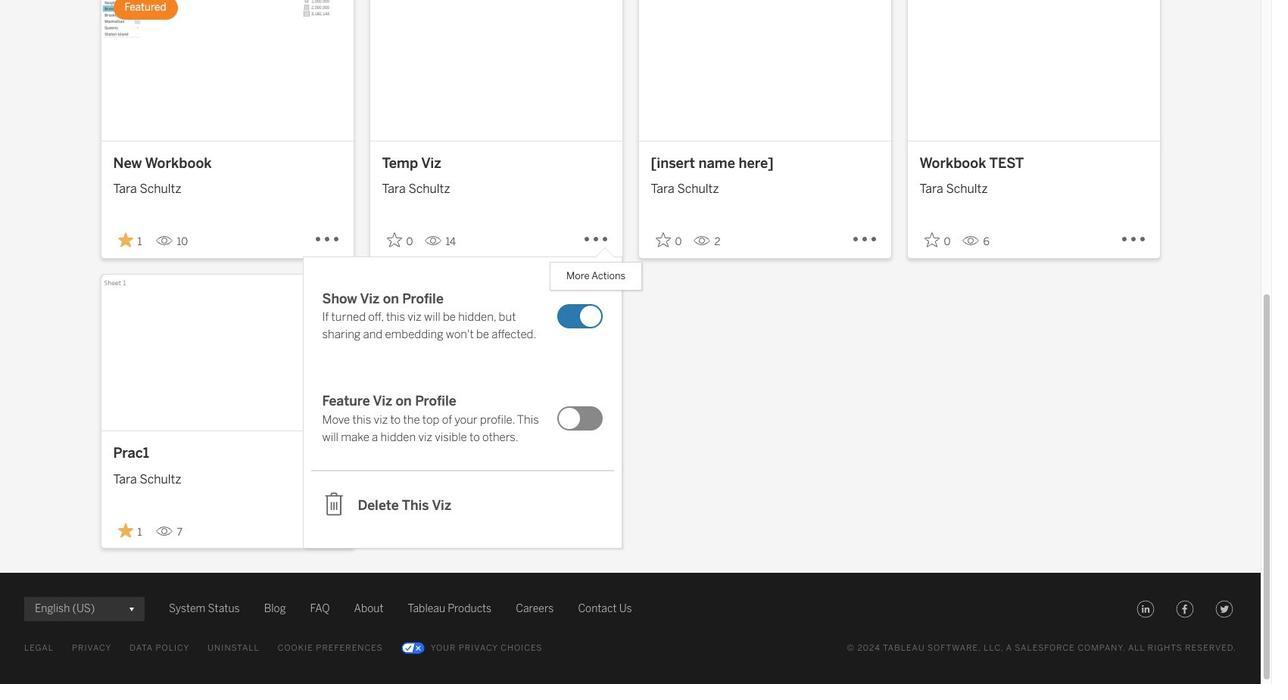 Task type: vqa. For each thing, say whether or not it's contained in the screenshot.
Want on the left top of the page
no



Task type: describe. For each thing, give the bounding box(es) containing it.
add favorite image
[[925, 233, 940, 248]]

workbook thumbnail image for add favorite image on the right top
[[908, 0, 1160, 141]]

workbook thumbnail image for second add favorite icon from left
[[639, 0, 891, 141]]

1 menu item from the top
[[311, 265, 614, 368]]

2 menu item from the top
[[311, 368, 614, 472]]

selected language element
[[35, 598, 134, 622]]

2 remove favorite image from the top
[[118, 523, 133, 538]]



Task type: locate. For each thing, give the bounding box(es) containing it.
0 horizontal spatial add favorite button
[[382, 228, 419, 253]]

1 add favorite image from the left
[[387, 233, 402, 248]]

1 vertical spatial remove favorite image
[[118, 523, 133, 538]]

workbook thumbnail image for first remove favorite image from the bottom of the page
[[101, 275, 353, 431]]

0 vertical spatial remove favorite image
[[118, 233, 133, 248]]

remove favorite image
[[118, 233, 133, 248], [118, 523, 133, 538]]

1 horizontal spatial add favorite button
[[651, 228, 687, 253]]

more actions image
[[583, 226, 610, 254]]

1 vertical spatial remove favorite button
[[113, 519, 150, 544]]

1 add favorite button from the left
[[382, 228, 419, 253]]

dialog
[[303, 247, 622, 549]]

0 horizontal spatial add favorite image
[[387, 233, 402, 248]]

Add Favorite button
[[382, 228, 419, 253], [651, 228, 687, 253], [920, 228, 956, 253]]

add favorite image
[[387, 233, 402, 248], [656, 233, 671, 248]]

3 add favorite button from the left
[[920, 228, 956, 253]]

1 horizontal spatial add favorite image
[[656, 233, 671, 248]]

2 remove favorite button from the top
[[113, 519, 150, 544]]

Remove Favorite button
[[113, 228, 150, 253], [113, 519, 150, 544]]

2 horizontal spatial add favorite button
[[920, 228, 956, 253]]

workbook thumbnail image
[[101, 0, 353, 141], [370, 0, 622, 141], [639, 0, 891, 141], [908, 0, 1160, 141], [101, 275, 353, 431]]

2 add favorite button from the left
[[651, 228, 687, 253]]

featured element
[[113, 0, 178, 20]]

2 add favorite image from the left
[[656, 233, 671, 248]]

list options menu
[[303, 257, 622, 549]]

0 vertical spatial remove favorite button
[[113, 228, 150, 253]]

1 remove favorite image from the top
[[118, 233, 133, 248]]

menu item
[[311, 265, 614, 368], [311, 368, 614, 472]]

1 remove favorite button from the top
[[113, 228, 150, 253]]



